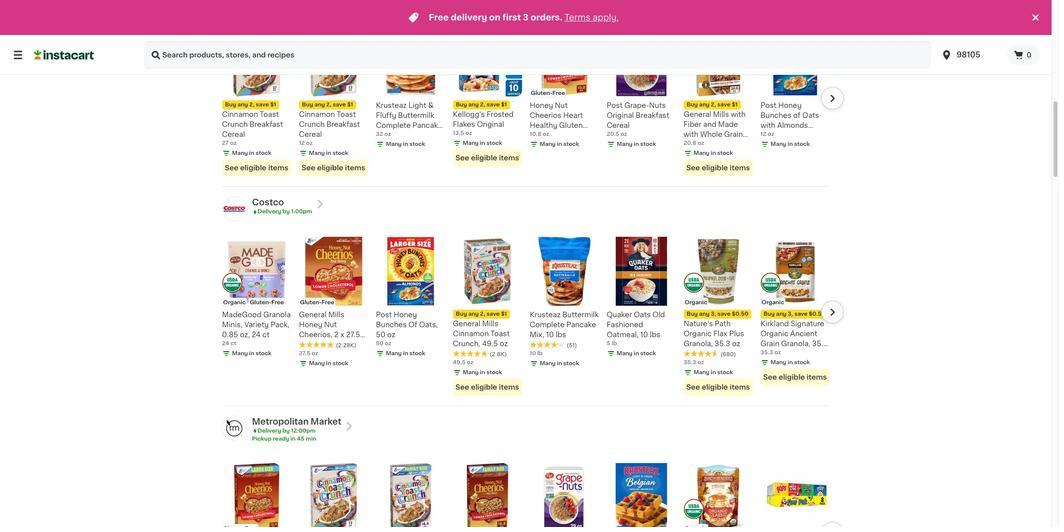 Task type: describe. For each thing, give the bounding box(es) containing it.
by for 1:00pm
[[283, 209, 290, 215]]

of
[[793, 112, 801, 119]]

healthy
[[530, 122, 557, 129]]

see for made
[[686, 165, 700, 172]]

free delivery on first 3 orders. terms apply.
[[429, 13, 619, 21]]

terms apply. link
[[565, 13, 619, 21]]

(2.8k)
[[490, 352, 507, 357]]

oz inside "general mills honey nut cheerios, 2 x 27.5 oz"
[[299, 341, 307, 348]]

madegood granola minis, variety pack, 0.85 oz, 24 ct 24 ct
[[222, 311, 291, 346]]

stock down buy any 2, save $1 cinnamon toast crunch breakfast cereal 27 oz
[[256, 151, 271, 156]]

10 for mix,
[[546, 331, 554, 338]]

0.85
[[222, 331, 238, 338]]

cereal,
[[796, 132, 821, 139]]

2
[[334, 331, 339, 338]]

eligible for 27
[[240, 165, 266, 172]]

stock down whole
[[717, 151, 733, 156]]

delivery by 1:00pm
[[258, 209, 312, 215]]

flakes
[[453, 121, 475, 128]]

many in stock down buy any 3, save $0.50 kirkland signature organic ancient grain granola, 35.3 oz
[[771, 360, 810, 365]]

12 inside "buy any 2, save $1 cinnamon toast crunch breakfast cereal 12 oz"
[[299, 141, 305, 146]]

buy any 2, save $1 kellogg's frosted flakes original 13.5 oz
[[453, 102, 514, 136]]

x
[[340, 331, 344, 338]]

breakfast inside post honey bunches of oats with almonds breakfast cereal, heart healthy, small box
[[761, 132, 794, 139]]

save for buy any 2, save $1 kellogg's frosted flakes original 13.5 oz
[[487, 102, 500, 108]]

eligible down 49.5 oz
[[471, 384, 497, 391]]

pancake inside krusteaz buttermilk complete pancake mix, 10 lbs
[[566, 321, 596, 328]]

many in stock down post grape-nuts original breakfast cereal 20.5 oz
[[617, 142, 656, 147]]

many down oatmeal,
[[617, 351, 633, 356]]

breakfast inside honey nut cheerios heart healthy gluten free breakfast cereal
[[547, 132, 581, 139]]

terms
[[565, 13, 591, 21]]

oats inside post honey bunches of oats with almonds breakfast cereal, heart healthy, small box
[[802, 112, 819, 119]]

stock down ancient
[[794, 360, 810, 365]]

crunch for buy any 2, save $1 cinnamon toast crunch breakfast cereal 12 oz
[[299, 121, 325, 128]]

save for buy any 2, save $1 cinnamon toast crunch breakfast cereal 27 oz
[[256, 102, 269, 108]]

buy for buy any 3, save $0.50 nature's path organic flax plus granola, 35.3 oz
[[687, 311, 698, 317]]

any for buy any 2, save $1 general mills cinnamon toast crunch, 49.5 oz
[[468, 311, 479, 317]]

many down buy any 2, save $1 cinnamon toast crunch breakfast cereal 27 oz
[[232, 151, 248, 156]]

cereal inside "buy any 2, save $1 cinnamon toast crunch breakfast cereal 12 oz"
[[299, 131, 322, 138]]

nut inside "general mills honey nut cheerios, 2 x 27.5 oz"
[[324, 321, 337, 328]]

see eligible items down (680)
[[686, 384, 750, 391]]

in down oz,
[[249, 351, 254, 356]]

small
[[761, 152, 780, 159]]

many in stock up 'box'
[[771, 142, 810, 147]]

stock down "quaker oats old fashioned oatmeal, 10 lbs 5 lb" at the bottom
[[640, 351, 656, 356]]

and
[[703, 121, 717, 128]]

in down whole
[[711, 151, 716, 156]]

product group containing nature's path organic flax plus granola, 35.3 oz
[[684, 237, 753, 396]]

mix,
[[530, 331, 544, 338]]

many in stock down buy any 2, save $1 kellogg's frosted flakes original 13.5 oz
[[463, 141, 502, 146]]

$1 for 27
[[270, 102, 276, 108]]

many down 10 lb
[[540, 361, 556, 366]]

buy any 2, save $1 cinnamon toast crunch breakfast cereal 12 oz
[[299, 102, 360, 146]]

2, for made
[[711, 102, 716, 108]]

metropolitan market
[[252, 418, 341, 426]]

10 for oatmeal,
[[640, 331, 648, 338]]

98105 button
[[935, 41, 1007, 69]]

(2.28k)
[[336, 343, 357, 348]]

with inside post honey bunches of oats with almonds breakfast cereal, heart healthy, small box
[[761, 122, 776, 129]]

0 vertical spatial with
[[731, 111, 746, 118]]

metropolitan
[[252, 418, 309, 426]]

see eligible items down (2.8k)
[[456, 384, 519, 391]]

fluffy
[[376, 112, 396, 119]]

49.5 inside buy any 2, save $1 general mills cinnamon toast crunch, 49.5 oz
[[482, 340, 498, 347]]

organic up nature's
[[685, 300, 707, 305]]

buy for buy any 2, save $1 general mills cinnamon toast crunch, 49.5 oz
[[456, 311, 467, 317]]

many in stock down gluten
[[540, 142, 579, 147]]

save for buy any 2, save $1 general mills cinnamon toast crunch, 49.5 oz
[[487, 311, 500, 317]]

stock down 'cereal,'
[[794, 142, 810, 147]]

breakfast inside "buy any 2, save $1 cinnamon toast crunch breakfast cereal 12 oz"
[[327, 121, 360, 128]]

market
[[311, 418, 341, 426]]

granola
[[263, 311, 291, 318]]

buy for buy any 2, save $1 cinnamon toast crunch breakfast cereal 12 oz
[[302, 102, 313, 108]]

many down 20.8 oz
[[694, 151, 710, 156]]

post honey bunches of oats with almonds breakfast cereal, heart healthy, small box
[[761, 102, 821, 159]]

in left 45 on the left of page
[[291, 436, 296, 442]]

original inside post grape-nuts original breakfast cereal 20.5 oz
[[607, 112, 634, 119]]

in down cheerios,
[[326, 361, 331, 366]]

2, for 49.5
[[480, 311, 485, 317]]

oats,
[[419, 321, 438, 328]]

0 button
[[1007, 45, 1040, 65]]

see for granola,
[[763, 374, 777, 381]]

flax
[[713, 330, 728, 337]]

in down buy any 2, save $1 cinnamon toast crunch breakfast cereal 27 oz
[[249, 151, 254, 156]]

12 oz
[[761, 132, 774, 137]]

10 lb
[[530, 351, 543, 356]]

post for post honey bunches of oats, 50 oz 50 oz
[[376, 311, 392, 318]]

(51)
[[567, 343, 577, 348]]

pancake inside krusteaz light & fluffy buttermilk complete pancake & waffle mix
[[413, 122, 442, 129]]

free up "general mills honey nut cheerios, 2 x 27.5 oz"
[[322, 300, 334, 305]]

in down gluten
[[557, 142, 562, 147]]

product group containing kirkland signature organic ancient grain granola, 35.3 oz
[[761, 237, 830, 386]]

35.3 inside buy any 3, save $0.50 nature's path organic flax plus granola, 35.3 oz
[[715, 340, 730, 347]]

oatmeal,
[[607, 331, 639, 338]]

mills for with
[[713, 111, 729, 118]]

many in stock down the post honey bunches of oats, 50 oz 50 oz
[[386, 351, 425, 356]]

delivery
[[451, 13, 487, 21]]

35.3 down nature's
[[684, 360, 696, 365]]

honey inside "general mills honey nut cheerios, 2 x 27.5 oz"
[[299, 321, 322, 328]]

0 horizontal spatial lb
[[537, 351, 543, 356]]

free inside honey nut cheerios heart healthy gluten free breakfast cereal
[[530, 132, 545, 139]]

delivery by 12:00pm
[[258, 428, 316, 434]]

frosted
[[487, 111, 514, 118]]

oz inside "buy any 2, save $1 cinnamon toast crunch breakfast cereal 12 oz"
[[306, 141, 313, 146]]

stock down (2.8k)
[[487, 370, 502, 375]]

waffle
[[383, 132, 406, 139]]

grain inside the buy any 2, save $1 general mills with fiber and made with whole grain cereal
[[724, 131, 743, 138]]

1 vertical spatial 27.5
[[299, 351, 310, 356]]

stock down (2.28k)
[[333, 361, 348, 366]]

save for buy any 3, save $0.50 nature's path organic flax plus granola, 35.3 oz
[[718, 311, 731, 317]]

old
[[653, 311, 665, 318]]

stock down post grape-nuts original breakfast cereal 20.5 oz
[[640, 142, 656, 147]]

in down oatmeal,
[[634, 351, 639, 356]]

98105 button
[[941, 41, 1001, 69]]

many in stock down (680)
[[694, 370, 733, 375]]

costco image
[[222, 197, 246, 221]]

save for buy any 2, save $1 general mills with fiber and made with whole grain cereal
[[717, 102, 731, 108]]

cheerios
[[530, 112, 562, 119]]

pickup ready in 45 min
[[252, 436, 316, 442]]

1 vertical spatial &
[[376, 132, 382, 139]]

$1 for made
[[732, 102, 738, 108]]

2 50 from the top
[[376, 341, 384, 346]]

light
[[409, 102, 426, 109]]

honey nut cheerios heart healthy gluten free breakfast cereal
[[530, 102, 583, 149]]

item badge image for nature's path organic flax plus granola, 35.3 oz
[[684, 273, 704, 293]]

buy for buy any 2, save $1 kellogg's frosted flakes original 13.5 oz
[[456, 102, 467, 108]]

any for buy any 2, save $1 cinnamon toast crunch breakfast cereal 12 oz
[[315, 102, 325, 108]]

fiber
[[684, 121, 702, 128]]

buy any 3, save $0.50 kirkland signature organic ancient grain granola, 35.3 oz
[[761, 311, 828, 357]]

minis,
[[222, 321, 243, 328]]

see eligible items button down (2.8k)
[[453, 379, 522, 396]]

stock down the post honey bunches of oats, 50 oz 50 oz
[[410, 351, 425, 356]]

free up granola
[[271, 300, 284, 305]]

save for buy any 3, save $0.50 kirkland signature organic ancient grain granola, 35.3 oz
[[795, 311, 808, 317]]

mix
[[408, 132, 420, 139]]

kirkland
[[761, 320, 789, 327]]

organic up madegood
[[223, 300, 246, 305]]

granola, for ancient
[[781, 340, 811, 347]]

toast for buy any 2, save $1 cinnamon toast crunch breakfast cereal 27 oz
[[260, 111, 279, 118]]

many down the post honey bunches of oats, 50 oz 50 oz
[[386, 351, 402, 356]]

product group containing general mills cinnamon toast crunch, 49.5 oz
[[453, 237, 522, 396]]

oz inside buy any 3, save $0.50 nature's path organic flax plus granola, 35.3 oz
[[732, 340, 740, 347]]

general mills honey nut cheerios, 2 x 27.5 oz
[[299, 311, 360, 348]]

bunches for almonds
[[761, 112, 792, 119]]

general for and
[[684, 111, 711, 118]]

see for 12
[[302, 165, 315, 172]]

$0.50 for signature
[[809, 311, 826, 317]]

pickup
[[252, 436, 272, 442]]

first
[[503, 13, 521, 21]]

stock down (680)
[[717, 370, 733, 375]]

nuts
[[649, 102, 666, 109]]

plus
[[729, 330, 744, 337]]

many in stock down "buy any 2, save $1 cinnamon toast crunch breakfast cereal 12 oz"
[[309, 151, 348, 156]]

path
[[715, 320, 731, 327]]

2, for oz
[[480, 102, 485, 108]]

1 50 from the top
[[376, 331, 385, 338]]

eligible for 12
[[317, 165, 343, 172]]

many down 49.5 oz
[[463, 370, 479, 375]]

oz inside post grape-nuts original breakfast cereal 20.5 oz
[[621, 132, 627, 137]]

many in stock down oz,
[[232, 351, 271, 356]]

quaker
[[607, 311, 632, 318]]

see for oz
[[456, 155, 469, 162]]

stock down madegood granola minis, variety pack, 0.85 oz, 24 ct 24 ct
[[256, 351, 271, 356]]

see eligible items button for granola,
[[761, 369, 830, 386]]

20.8 oz
[[684, 141, 704, 146]]

stock down gluten
[[563, 142, 579, 147]]

see eligible items button for made
[[684, 160, 753, 177]]

buy for buy any 2, save $1 cinnamon toast crunch breakfast cereal 27 oz
[[225, 102, 236, 108]]

see eligible items for oz
[[456, 155, 519, 162]]

gluten-free for honey
[[531, 91, 565, 96]]

0 vertical spatial ct
[[262, 331, 270, 338]]

delivery for delivery by 12:00pm
[[258, 428, 281, 434]]

organic up 'kirkland'
[[762, 300, 784, 305]]

nature's
[[684, 320, 713, 327]]

made
[[718, 121, 738, 128]]

in down post grape-nuts original breakfast cereal 20.5 oz
[[634, 142, 639, 147]]

eligible down (680)
[[702, 384, 728, 391]]

45
[[297, 436, 304, 442]]

any for buy any 2, save $1 general mills with fiber and made with whole grain cereal
[[699, 102, 710, 108]]

almonds
[[777, 122, 808, 129]]

crunch for buy any 2, save $1 cinnamon toast crunch breakfast cereal 27 oz
[[222, 121, 248, 128]]

item badge image for 24 ct
[[222, 273, 242, 293]]

$1 for oz
[[501, 102, 507, 108]]

eligible for made
[[702, 165, 728, 172]]

signature
[[791, 320, 824, 327]]

many down buy any 3, save $0.50 nature's path organic flax plus granola, 35.3 oz
[[694, 370, 710, 375]]

many up the small
[[771, 142, 787, 147]]

grape-
[[625, 102, 649, 109]]

oz inside buy any 3, save $0.50 kirkland signature organic ancient grain granola, 35.3 oz
[[761, 350, 769, 357]]

in down crunch,
[[480, 370, 485, 375]]

cinnamon for buy any 2, save $1 cinnamon toast crunch breakfast cereal 27 oz
[[222, 111, 258, 118]]

grain inside buy any 3, save $0.50 kirkland signature organic ancient grain granola, 35.3 oz
[[761, 340, 780, 347]]

see eligible items for 27
[[225, 165, 288, 172]]

items for made
[[730, 165, 750, 172]]

49.5 oz
[[453, 360, 474, 365]]

32
[[376, 132, 383, 137]]

many down 20.5
[[617, 142, 633, 147]]

on
[[489, 13, 501, 21]]

any for buy any 3, save $0.50 nature's path organic flax plus granola, 35.3 oz
[[699, 311, 710, 317]]

many in stock down buy any 2, save $1 cinnamon toast crunch breakfast cereal 27 oz
[[232, 151, 271, 156]]

min
[[306, 436, 316, 442]]

in down the post honey bunches of oats, 50 oz 50 oz
[[403, 351, 408, 356]]

0 horizontal spatial 10
[[530, 351, 536, 356]]

variety
[[244, 321, 269, 328]]

ready
[[273, 436, 289, 442]]

buy for buy any 2, save $1 general mills with fiber and made with whole grain cereal
[[687, 102, 698, 108]]

cheerios,
[[299, 331, 333, 338]]

many in stock down 49.5 oz
[[463, 370, 502, 375]]

of
[[409, 321, 417, 328]]

oz inside buy any 2, save $1 kellogg's frosted flakes original 13.5 oz
[[466, 131, 472, 136]]

35.3 down 'kirkland'
[[761, 350, 773, 355]]

1:00pm
[[291, 209, 312, 215]]

buttermilk inside krusteaz light & fluffy buttermilk complete pancake & waffle mix
[[398, 112, 434, 119]]

$1 for 49.5
[[501, 311, 507, 317]]

many down "buy any 2, save $1 cinnamon toast crunch breakfast cereal 12 oz"
[[309, 151, 325, 156]]

many down oz,
[[232, 351, 248, 356]]

in up 'box'
[[788, 142, 793, 147]]

original inside buy any 2, save $1 kellogg's frosted flakes original 13.5 oz
[[477, 121, 504, 128]]

0 horizontal spatial ct
[[231, 341, 236, 346]]

in down "buy any 2, save $1 cinnamon toast crunch breakfast cereal 12 oz"
[[326, 151, 331, 156]]

post grape-nuts original breakfast cereal 20.5 oz
[[607, 102, 669, 137]]

buy any 3, save $0.50 nature's path organic flax plus granola, 35.3 oz
[[684, 311, 749, 347]]

box
[[782, 152, 795, 159]]



Task type: vqa. For each thing, say whether or not it's contained in the screenshot.
2, within the the Buy any 2, save $1 Cinnamon Toast Crunch Breakfast Cereal 12 oz
yes



Task type: locate. For each thing, give the bounding box(es) containing it.
any for buy any 2, save $1 kellogg's frosted flakes original 13.5 oz
[[468, 102, 479, 108]]

see eligible items button
[[453, 150, 522, 167], [222, 160, 291, 177], [299, 160, 368, 177], [684, 160, 753, 177], [761, 369, 830, 386], [453, 379, 522, 396], [684, 379, 753, 396]]

oats
[[802, 112, 819, 119], [634, 311, 651, 318]]

lbs for fashioned
[[650, 331, 660, 338]]

0 horizontal spatial toast
[[260, 111, 279, 118]]

in down flax
[[711, 370, 716, 375]]

cereal inside buy any 2, save $1 cinnamon toast crunch breakfast cereal 27 oz
[[222, 131, 245, 138]]

24
[[252, 331, 261, 338], [222, 341, 229, 346]]

post for post grape-nuts original breakfast cereal 20.5 oz
[[607, 102, 623, 109]]

1 vertical spatial nut
[[324, 321, 337, 328]]

&
[[428, 102, 434, 109], [376, 132, 382, 139]]

see eligible items up the costco
[[225, 165, 288, 172]]

2 crunch from the left
[[299, 121, 325, 128]]

krusteaz up fluffy on the top
[[376, 102, 407, 109]]

2 horizontal spatial cinnamon
[[453, 330, 489, 337]]

& right 'light'
[[428, 102, 434, 109]]

$1 for 12
[[347, 102, 353, 108]]

gluten- up cheerios,
[[300, 300, 322, 305]]

mills up (2.8k)
[[482, 320, 498, 327]]

1 vertical spatial heart
[[761, 142, 781, 149]]

general inside buy any 2, save $1 general mills cinnamon toast crunch, 49.5 oz
[[453, 320, 480, 327]]

1 horizontal spatial 35.3 oz
[[761, 350, 781, 355]]

see eligible items for granola,
[[763, 374, 827, 381]]

eligible
[[471, 155, 497, 162], [240, 165, 266, 172], [317, 165, 343, 172], [702, 165, 728, 172], [779, 374, 805, 381], [471, 384, 497, 391], [702, 384, 728, 391]]

save inside buy any 2, save $1 kellogg's frosted flakes original 13.5 oz
[[487, 102, 500, 108]]

cereal
[[607, 122, 630, 129], [222, 131, 245, 138], [299, 131, 322, 138], [684, 141, 707, 148], [530, 142, 553, 149]]

1 horizontal spatial 24
[[252, 331, 261, 338]]

bunches up almonds
[[761, 112, 792, 119]]

whole
[[700, 131, 722, 138]]

many in stock down whole
[[694, 151, 733, 156]]

0 vertical spatial lb
[[612, 341, 617, 346]]

product group containing general mills with fiber and made with whole grain cereal
[[684, 28, 753, 177]]

complete
[[376, 122, 411, 129], [530, 321, 565, 328]]

many down buy any 3, save $0.50 kirkland signature organic ancient grain granola, 35.3 oz
[[771, 360, 787, 365]]

0 horizontal spatial krusteaz
[[376, 102, 407, 109]]

3, up 'kirkland'
[[788, 311, 793, 317]]

0 horizontal spatial gluten-
[[250, 300, 271, 305]]

1 horizontal spatial grain
[[761, 340, 780, 347]]

buy inside buy any 3, save $0.50 kirkland signature organic ancient grain granola, 35.3 oz
[[764, 311, 775, 317]]

mills inside buy any 2, save $1 general mills cinnamon toast crunch, 49.5 oz
[[482, 320, 498, 327]]

stock down "buy any 2, save $1 cinnamon toast crunch breakfast cereal 12 oz"
[[333, 151, 348, 156]]

2 horizontal spatial with
[[761, 122, 776, 129]]

27.5 oz
[[299, 351, 318, 356]]

3, inside buy any 3, save $0.50 kirkland signature organic ancient grain granola, 35.3 oz
[[788, 311, 793, 317]]

0 horizontal spatial bunches
[[376, 321, 407, 328]]

in down krusteaz buttermilk complete pancake mix, 10 lbs
[[557, 361, 562, 366]]

oz inside buy any 2, save $1 general mills cinnamon toast crunch, 49.5 oz
[[500, 340, 508, 347]]

1 vertical spatial bunches
[[376, 321, 407, 328]]

fashioned
[[607, 321, 643, 328]]

item badge image
[[222, 273, 242, 293], [684, 273, 704, 293], [761, 273, 781, 293], [684, 499, 704, 519]]

general inside the buy any 2, save $1 general mills with fiber and made with whole grain cereal
[[684, 111, 711, 118]]

1 horizontal spatial 10
[[546, 331, 554, 338]]

1 horizontal spatial general
[[453, 320, 480, 327]]

0 vertical spatial heart
[[563, 112, 583, 119]]

save
[[256, 102, 269, 108], [333, 102, 346, 108], [487, 102, 500, 108], [717, 102, 731, 108], [487, 311, 500, 317], [718, 311, 731, 317], [795, 311, 808, 317]]

2 horizontal spatial general
[[684, 111, 711, 118]]

items for oz
[[499, 155, 519, 162]]

0 vertical spatial 12
[[761, 132, 767, 137]]

see eligible items button for oz
[[453, 150, 522, 167]]

10 inside krusteaz buttermilk complete pancake mix, 10 lbs
[[546, 331, 554, 338]]

2, for 27
[[249, 102, 254, 108]]

1 vertical spatial oats
[[634, 311, 651, 318]]

12
[[761, 132, 767, 137], [299, 141, 305, 146]]

2 $0.50 from the left
[[809, 311, 826, 317]]

costco
[[252, 199, 284, 207]]

1 vertical spatial 12
[[299, 141, 305, 146]]

0 horizontal spatial gluten-free
[[300, 300, 334, 305]]

buy inside "buy any 2, save $1 cinnamon toast crunch breakfast cereal 12 oz"
[[302, 102, 313, 108]]

save inside "buy any 2, save $1 cinnamon toast crunch breakfast cereal 12 oz"
[[333, 102, 346, 108]]

ancient
[[790, 330, 818, 337]]

2, inside buy any 2, save $1 cinnamon toast crunch breakfast cereal 27 oz
[[249, 102, 254, 108]]

save inside buy any 3, save $0.50 kirkland signature organic ancient grain granola, 35.3 oz
[[795, 311, 808, 317]]

many in stock
[[463, 141, 502, 146], [386, 142, 425, 147], [540, 142, 579, 147], [617, 142, 656, 147], [771, 142, 810, 147], [232, 151, 271, 156], [309, 151, 348, 156], [694, 151, 733, 156], [232, 351, 271, 356], [386, 351, 425, 356], [617, 351, 656, 356], [771, 360, 810, 365], [309, 361, 348, 366], [540, 361, 579, 366], [463, 370, 502, 375], [694, 370, 733, 375]]

0 vertical spatial by
[[283, 209, 290, 215]]

mills for cinnamon
[[482, 320, 498, 327]]

item badge image for kirkland signature organic ancient grain granola, 35.3 oz
[[761, 273, 781, 293]]

3, for path
[[711, 311, 716, 317]]

see eligible items button down the 13.5
[[453, 150, 522, 167]]

crunch,
[[453, 340, 480, 347]]

eligible up the costco
[[240, 165, 266, 172]]

many in stock down oatmeal,
[[617, 351, 656, 356]]

2 horizontal spatial 10
[[640, 331, 648, 338]]

1 delivery from the top
[[258, 209, 281, 215]]

delivery for delivery by 1:00pm
[[258, 209, 281, 215]]

3
[[523, 13, 529, 21]]

see eligible items button down (680)
[[684, 379, 753, 396]]

krusteaz for mix,
[[530, 311, 561, 318]]

1 horizontal spatial gluten-
[[300, 300, 322, 305]]

1 horizontal spatial bunches
[[761, 112, 792, 119]]

complete inside krusteaz buttermilk complete pancake mix, 10 lbs
[[530, 321, 565, 328]]

$1 inside buy any 2, save $1 general mills cinnamon toast crunch, 49.5 oz
[[501, 311, 507, 317]]

0 horizontal spatial 35.3 oz
[[684, 360, 704, 365]]

nut up "cheerios"
[[555, 102, 568, 109]]

in down buy any 2, save $1 kellogg's frosted flakes original 13.5 oz
[[480, 141, 485, 146]]

healthy,
[[782, 142, 812, 149]]

see eligible items button for 27
[[222, 160, 291, 177]]

bunches
[[761, 112, 792, 119], [376, 321, 407, 328]]

toast inside buy any 2, save $1 cinnamon toast crunch breakfast cereal 27 oz
[[260, 111, 279, 118]]

buy inside buy any 2, save $1 cinnamon toast crunch breakfast cereal 27 oz
[[225, 102, 236, 108]]

0 horizontal spatial lbs
[[556, 331, 566, 338]]

0 vertical spatial oats
[[802, 112, 819, 119]]

2 vertical spatial item carousel region
[[208, 459, 844, 527]]

$0.50 up "signature"
[[809, 311, 826, 317]]

any for buy any 3, save $0.50 kirkland signature organic ancient grain granola, 35.3 oz
[[776, 311, 787, 317]]

post
[[607, 102, 623, 109], [761, 102, 777, 109], [376, 311, 392, 318]]

nut inside honey nut cheerios heart healthy gluten free breakfast cereal
[[555, 102, 568, 109]]

3 item carousel region from the top
[[208, 459, 844, 527]]

bunches inside the post honey bunches of oats, 50 oz 50 oz
[[376, 321, 407, 328]]

3, inside buy any 3, save $0.50 nature's path organic flax plus granola, 35.3 oz
[[711, 311, 716, 317]]

any inside buy any 3, save $0.50 nature's path organic flax plus granola, 35.3 oz
[[699, 311, 710, 317]]

0 vertical spatial nut
[[555, 102, 568, 109]]

see
[[456, 155, 469, 162], [225, 165, 238, 172], [302, 165, 315, 172], [686, 165, 700, 172], [763, 374, 777, 381], [456, 384, 469, 391], [686, 384, 700, 391]]

1 granola, from the left
[[684, 340, 713, 347]]

organic inside buy any 3, save $0.50 kirkland signature organic ancient grain granola, 35.3 oz
[[761, 330, 789, 337]]

bunches inside post honey bunches of oats with almonds breakfast cereal, heart healthy, small box
[[761, 112, 792, 119]]

0 horizontal spatial mills
[[328, 311, 344, 318]]

toast
[[260, 111, 279, 118], [337, 111, 356, 118], [491, 330, 510, 337]]

metropolitan market image
[[222, 416, 246, 440]]

98105
[[957, 51, 981, 58]]

1 vertical spatial lb
[[537, 351, 543, 356]]

1 crunch from the left
[[222, 121, 248, 128]]

49.5 down crunch,
[[453, 360, 466, 365]]

27
[[222, 141, 229, 146]]

pancake up (51)
[[566, 321, 596, 328]]

complete up mix,
[[530, 321, 565, 328]]

1 vertical spatial 35.3 oz
[[684, 360, 704, 365]]

buttermilk
[[398, 112, 434, 119], [562, 311, 599, 318]]

0 vertical spatial delivery
[[258, 209, 281, 215]]

quaker oats old fashioned oatmeal, 10 lbs 5 lb
[[607, 311, 665, 346]]

by
[[283, 209, 290, 215], [283, 428, 290, 434]]

buy any 2, save $1 general mills cinnamon toast crunch, 49.5 oz
[[453, 311, 510, 347]]

many down 27.5 oz
[[309, 361, 325, 366]]

stock down mix at top
[[410, 142, 425, 147]]

0 horizontal spatial with
[[684, 131, 699, 138]]

1 lbs from the left
[[556, 331, 566, 338]]

lbs right mix,
[[556, 331, 566, 338]]

in down buy any 3, save $0.50 kirkland signature organic ancient grain granola, 35.3 oz
[[788, 360, 793, 365]]

1 horizontal spatial heart
[[761, 142, 781, 149]]

many down 10.8 oz
[[540, 142, 556, 147]]

1 vertical spatial original
[[477, 121, 504, 128]]

27.5 down cheerios,
[[299, 351, 310, 356]]

original down frosted
[[477, 121, 504, 128]]

$0.50
[[732, 311, 749, 317], [809, 311, 826, 317]]

Search field
[[144, 41, 931, 69]]

2, inside the buy any 2, save $1 general mills with fiber and made with whole grain cereal
[[711, 102, 716, 108]]

general for crunch,
[[453, 320, 480, 327]]

gluten- up "cheerios"
[[531, 91, 553, 96]]

1 by from the top
[[283, 209, 290, 215]]

0
[[1027, 51, 1032, 58]]

$0.50 inside buy any 3, save $0.50 nature's path organic flax plus granola, 35.3 oz
[[732, 311, 749, 317]]

eligible for granola,
[[779, 374, 805, 381]]

cinnamon inside buy any 2, save $1 general mills cinnamon toast crunch, 49.5 oz
[[453, 330, 489, 337]]

item carousel region for metropolitan market
[[208, 459, 844, 527]]

$1 inside buy any 2, save $1 cinnamon toast crunch breakfast cereal 27 oz
[[270, 102, 276, 108]]

see eligible items down the 13.5
[[456, 155, 519, 162]]

post inside the post honey bunches of oats, 50 oz 50 oz
[[376, 311, 392, 318]]

2 horizontal spatial toast
[[491, 330, 510, 337]]

1 vertical spatial grain
[[761, 340, 780, 347]]

1 horizontal spatial oats
[[802, 112, 819, 119]]

many in stock down (51)
[[540, 361, 579, 366]]

$0.50 for path
[[732, 311, 749, 317]]

cereal inside honey nut cheerios heart healthy gluten free breakfast cereal
[[530, 142, 553, 149]]

27.5 inside "general mills honey nut cheerios, 2 x 27.5 oz"
[[346, 331, 360, 338]]

1 3, from the left
[[711, 311, 716, 317]]

10.8 oz
[[530, 132, 549, 137]]

10 inside "quaker oats old fashioned oatmeal, 10 lbs 5 lb"
[[640, 331, 648, 338]]

20.5
[[607, 132, 619, 137]]

2 granola, from the left
[[781, 340, 811, 347]]

$0.50 inside buy any 3, save $0.50 kirkland signature organic ancient grain granola, 35.3 oz
[[809, 311, 826, 317]]

limited time offer region
[[0, 0, 1030, 35]]

0 vertical spatial gluten-free
[[531, 91, 565, 96]]

2, for 12
[[326, 102, 331, 108]]

any inside "buy any 2, save $1 cinnamon toast crunch breakfast cereal 12 oz"
[[315, 102, 325, 108]]

1 horizontal spatial nut
[[555, 102, 568, 109]]

general up fiber
[[684, 111, 711, 118]]

0 horizontal spatial 12
[[299, 141, 305, 146]]

save inside the buy any 2, save $1 general mills with fiber and made with whole grain cereal
[[717, 102, 731, 108]]

see eligible items down "buy any 2, save $1 cinnamon toast crunch breakfast cereal 12 oz"
[[302, 165, 365, 172]]

0 vertical spatial 50
[[376, 331, 385, 338]]

post inside post grape-nuts original breakfast cereal 20.5 oz
[[607, 102, 623, 109]]

0 vertical spatial grain
[[724, 131, 743, 138]]

0 horizontal spatial 24
[[222, 341, 229, 346]]

buy for buy any 3, save $0.50 kirkland signature organic ancient grain granola, 35.3 oz
[[764, 311, 775, 317]]

0 horizontal spatial buttermilk
[[398, 112, 434, 119]]

1 vertical spatial 49.5
[[453, 360, 466, 365]]

50 right x
[[376, 331, 385, 338]]

stock down buy any 2, save $1 kellogg's frosted flakes original 13.5 oz
[[487, 141, 502, 146]]

see eligible items down buy any 3, save $0.50 kirkland signature organic ancient grain granola, 35.3 oz
[[763, 374, 827, 381]]

general
[[684, 111, 711, 118], [299, 311, 327, 318], [453, 320, 480, 327]]

with
[[731, 111, 746, 118], [761, 122, 776, 129], [684, 131, 699, 138]]

product group containing kellogg's frosted flakes original
[[453, 28, 522, 167]]

gluten-free
[[531, 91, 565, 96], [300, 300, 334, 305]]

honey inside honey nut cheerios heart healthy gluten free breakfast cereal
[[530, 102, 553, 109]]

items for 12
[[345, 165, 365, 172]]

10 right mix,
[[546, 331, 554, 338]]

0 vertical spatial 24
[[252, 331, 261, 338]]

granola, for flax
[[684, 340, 713, 347]]

post honey bunches of oats, 50 oz 50 oz
[[376, 311, 438, 346]]

heart up gluten
[[563, 112, 583, 119]]

1 horizontal spatial ct
[[262, 331, 270, 338]]

crunch
[[222, 121, 248, 128], [299, 121, 325, 128]]

mills
[[713, 111, 729, 118], [328, 311, 344, 318], [482, 320, 498, 327]]

by for 12:00pm
[[283, 428, 290, 434]]

gluten-free up "general mills honey nut cheerios, 2 x 27.5 oz"
[[300, 300, 334, 305]]

with up 20.8
[[684, 131, 699, 138]]

0 horizontal spatial 49.5
[[453, 360, 466, 365]]

1 horizontal spatial krusteaz
[[530, 311, 561, 318]]

many in stock down mix at top
[[386, 142, 425, 147]]

0 vertical spatial 49.5
[[482, 340, 498, 347]]

buy inside buy any 2, save $1 general mills cinnamon toast crunch, 49.5 oz
[[456, 311, 467, 317]]

0 vertical spatial 27.5
[[346, 331, 360, 338]]

item carousel region
[[208, 24, 844, 183], [208, 233, 844, 402], [208, 459, 844, 527]]

many in stock down 27.5 oz
[[309, 361, 348, 366]]

heart
[[563, 112, 583, 119], [761, 142, 781, 149]]

items for granola,
[[807, 374, 827, 381]]

2 horizontal spatial post
[[761, 102, 777, 109]]

lbs for pancake
[[556, 331, 566, 338]]

breakfast inside buy any 2, save $1 cinnamon toast crunch breakfast cereal 27 oz
[[250, 121, 283, 128]]

toast inside "buy any 2, save $1 cinnamon toast crunch breakfast cereal 12 oz"
[[337, 111, 356, 118]]

buy any 2, save $1 cinnamon toast crunch breakfast cereal 27 oz
[[222, 102, 283, 146]]

by up pickup ready in 45 min
[[283, 428, 290, 434]]

2 by from the top
[[283, 428, 290, 434]]

kellogg's
[[453, 111, 485, 118]]

10 down mix,
[[530, 351, 536, 356]]

1 horizontal spatial cinnamon
[[299, 111, 335, 118]]

32 oz
[[376, 132, 391, 137]]

buttermilk inside krusteaz buttermilk complete pancake mix, 10 lbs
[[562, 311, 599, 318]]

any inside buy any 3, save $0.50 kirkland signature organic ancient grain granola, 35.3 oz
[[776, 311, 787, 317]]

1 horizontal spatial mills
[[482, 320, 498, 327]]

0 horizontal spatial grain
[[724, 131, 743, 138]]

gluten-
[[531, 91, 553, 96], [250, 300, 271, 305], [300, 300, 322, 305]]

35.3 oz
[[761, 350, 781, 355], [684, 360, 704, 365]]

honey inside post honey bunches of oats with almonds breakfast cereal, heart healthy, small box
[[778, 102, 802, 109]]

free up "cheerios"
[[553, 91, 565, 96]]

gluten
[[559, 122, 583, 129]]

35.3 oz down nature's
[[684, 360, 704, 365]]

12:00pm
[[291, 428, 316, 434]]

3,
[[711, 311, 716, 317], [788, 311, 793, 317]]

eligible down 20.8 oz
[[702, 165, 728, 172]]

honey up of
[[778, 102, 802, 109]]

1 $0.50 from the left
[[732, 311, 749, 317]]

in
[[480, 141, 485, 146], [403, 142, 408, 147], [557, 142, 562, 147], [634, 142, 639, 147], [788, 142, 793, 147], [249, 151, 254, 156], [326, 151, 331, 156], [711, 151, 716, 156], [249, 351, 254, 356], [403, 351, 408, 356], [634, 351, 639, 356], [788, 360, 793, 365], [326, 361, 331, 366], [557, 361, 562, 366], [480, 370, 485, 375], [711, 370, 716, 375], [291, 436, 296, 442]]

granola, inside buy any 3, save $0.50 kirkland signature organic ancient grain granola, 35.3 oz
[[781, 340, 811, 347]]

1 horizontal spatial $0.50
[[809, 311, 826, 317]]

items for 27
[[268, 165, 288, 172]]

pancake up mix at top
[[413, 122, 442, 129]]

eligible down "buy any 2, save $1 cinnamon toast crunch breakfast cereal 12 oz"
[[317, 165, 343, 172]]

13.5
[[453, 131, 464, 136]]

2, inside buy any 2, save $1 general mills cinnamon toast crunch, 49.5 oz
[[480, 311, 485, 317]]

mills inside "general mills honey nut cheerios, 2 x 27.5 oz"
[[328, 311, 344, 318]]

buy any 2, save $1 general mills with fiber and made with whole grain cereal
[[684, 102, 746, 148]]

1 horizontal spatial granola,
[[781, 340, 811, 347]]

0 horizontal spatial oats
[[634, 311, 651, 318]]

2 item carousel region from the top
[[208, 233, 844, 402]]

save for buy any 2, save $1 cinnamon toast crunch breakfast cereal 12 oz
[[333, 102, 346, 108]]

breakfast inside post grape-nuts original breakfast cereal 20.5 oz
[[636, 112, 669, 119]]

granola, down nature's
[[684, 340, 713, 347]]

1 horizontal spatial &
[[428, 102, 434, 109]]

toast inside buy any 2, save $1 general mills cinnamon toast crunch, 49.5 oz
[[491, 330, 510, 337]]

oz
[[466, 131, 472, 136], [384, 132, 391, 137], [543, 132, 549, 137], [621, 132, 627, 137], [768, 132, 774, 137], [230, 141, 237, 146], [306, 141, 313, 146], [698, 141, 704, 146], [387, 331, 395, 338], [500, 340, 508, 347], [732, 340, 740, 347], [385, 341, 391, 346], [299, 341, 307, 348], [775, 350, 781, 355], [761, 350, 769, 357], [312, 351, 318, 356], [467, 360, 474, 365], [698, 360, 704, 365]]

0 horizontal spatial crunch
[[222, 121, 248, 128]]

general inside "general mills honey nut cheerios, 2 x 27.5 oz"
[[299, 311, 327, 318]]

2 delivery from the top
[[258, 428, 281, 434]]

0 vertical spatial pancake
[[413, 122, 442, 129]]

oats left old
[[634, 311, 651, 318]]

with up made
[[731, 111, 746, 118]]

any inside buy any 2, save $1 cinnamon toast crunch breakfast cereal 27 oz
[[238, 102, 248, 108]]

gluten- for honey
[[531, 91, 553, 96]]

0 vertical spatial bunches
[[761, 112, 792, 119]]

post for post honey bunches of oats with almonds breakfast cereal, heart healthy, small box
[[761, 102, 777, 109]]

0 horizontal spatial nut
[[324, 321, 337, 328]]

1 vertical spatial buttermilk
[[562, 311, 599, 318]]

2,
[[249, 102, 254, 108], [326, 102, 331, 108], [480, 102, 485, 108], [711, 102, 716, 108], [480, 311, 485, 317]]

2, inside buy any 2, save $1 kellogg's frosted flakes original 13.5 oz
[[480, 102, 485, 108]]

complete inside krusteaz light & fluffy buttermilk complete pancake & waffle mix
[[376, 122, 411, 129]]

cinnamon for buy any 2, save $1 cinnamon toast crunch breakfast cereal 12 oz
[[299, 111, 335, 118]]

lbs inside "quaker oats old fashioned oatmeal, 10 lbs 5 lb"
[[650, 331, 660, 338]]

35.3 down ancient
[[812, 340, 828, 347]]

0 vertical spatial 35.3 oz
[[761, 350, 781, 355]]

see eligible items for made
[[686, 165, 750, 172]]

complete up waffle
[[376, 122, 411, 129]]

buy inside buy any 2, save $1 kellogg's frosted flakes original 13.5 oz
[[456, 102, 467, 108]]

(680)
[[721, 352, 736, 357]]

lbs down old
[[650, 331, 660, 338]]

1 vertical spatial ct
[[231, 341, 236, 346]]

lb inside "quaker oats old fashioned oatmeal, 10 lbs 5 lb"
[[612, 341, 617, 346]]

organic inside buy any 3, save $0.50 nature's path organic flax plus granola, 35.3 oz
[[684, 330, 712, 337]]

stock
[[487, 141, 502, 146], [410, 142, 425, 147], [563, 142, 579, 147], [640, 142, 656, 147], [794, 142, 810, 147], [256, 151, 271, 156], [333, 151, 348, 156], [717, 151, 733, 156], [256, 351, 271, 356], [410, 351, 425, 356], [640, 351, 656, 356], [794, 360, 810, 365], [333, 361, 348, 366], [563, 361, 579, 366], [487, 370, 502, 375], [717, 370, 733, 375]]

1 vertical spatial complete
[[530, 321, 565, 328]]

breakfast
[[636, 112, 669, 119], [250, 121, 283, 128], [327, 121, 360, 128], [547, 132, 581, 139], [761, 132, 794, 139]]

1 vertical spatial pancake
[[566, 321, 596, 328]]

0 vertical spatial &
[[428, 102, 434, 109]]

many
[[463, 141, 479, 146], [386, 142, 402, 147], [540, 142, 556, 147], [617, 142, 633, 147], [771, 142, 787, 147], [232, 151, 248, 156], [309, 151, 325, 156], [694, 151, 710, 156], [232, 351, 248, 356], [386, 351, 402, 356], [617, 351, 633, 356], [771, 360, 787, 365], [309, 361, 325, 366], [540, 361, 556, 366], [463, 370, 479, 375], [694, 370, 710, 375]]

2 vertical spatial with
[[684, 131, 699, 138]]

original down grape-
[[607, 112, 634, 119]]

bunches for oz
[[376, 321, 407, 328]]

1 item carousel region from the top
[[208, 24, 844, 183]]

1 horizontal spatial buttermilk
[[562, 311, 599, 318]]

honey up cheerios,
[[299, 321, 322, 328]]

None search field
[[144, 41, 931, 69]]

1 vertical spatial 24
[[222, 341, 229, 346]]

0 vertical spatial complete
[[376, 122, 411, 129]]

2 lbs from the left
[[650, 331, 660, 338]]

1 horizontal spatial toast
[[337, 111, 356, 118]]

eligible for oz
[[471, 155, 497, 162]]

0 horizontal spatial 27.5
[[299, 351, 310, 356]]

gluten-free up "cheerios"
[[531, 91, 565, 96]]

buy inside buy any 3, save $0.50 nature's path organic flax plus granola, 35.3 oz
[[687, 311, 698, 317]]

0 vertical spatial mills
[[713, 111, 729, 118]]

0 horizontal spatial $0.50
[[732, 311, 749, 317]]

1 horizontal spatial with
[[731, 111, 746, 118]]

krusteaz inside krusteaz light & fluffy buttermilk complete pancake & waffle mix
[[376, 102, 407, 109]]

toast for buy any 2, save $1 cinnamon toast crunch breakfast cereal 12 oz
[[337, 111, 356, 118]]

original
[[607, 112, 634, 119], [477, 121, 504, 128]]

see eligible items for 12
[[302, 165, 365, 172]]

any for buy any 2, save $1 cinnamon toast crunch breakfast cereal 27 oz
[[238, 102, 248, 108]]

granola, inside buy any 3, save $0.50 nature's path organic flax plus granola, 35.3 oz
[[684, 340, 713, 347]]

0 horizontal spatial post
[[376, 311, 392, 318]]

free inside limited time offer 'region'
[[429, 13, 449, 21]]

grain down made
[[724, 131, 743, 138]]

krusteaz up mix,
[[530, 311, 561, 318]]

krusteaz inside krusteaz buttermilk complete pancake mix, 10 lbs
[[530, 311, 561, 318]]

oats inside "quaker oats old fashioned oatmeal, 10 lbs 5 lb"
[[634, 311, 651, 318]]

heart inside post honey bunches of oats with almonds breakfast cereal, heart healthy, small box
[[761, 142, 781, 149]]

20.8
[[684, 141, 696, 146]]

save inside buy any 3, save $0.50 nature's path organic flax plus granola, 35.3 oz
[[718, 311, 731, 317]]

save inside buy any 2, save $1 cinnamon toast crunch breakfast cereal 27 oz
[[256, 102, 269, 108]]

1 vertical spatial by
[[283, 428, 290, 434]]

krusteaz
[[376, 102, 407, 109], [530, 311, 561, 318]]

crunch inside "buy any 2, save $1 cinnamon toast crunch breakfast cereal 12 oz"
[[299, 121, 325, 128]]

organic down nature's
[[684, 330, 712, 337]]

$1 inside the buy any 2, save $1 general mills with fiber and made with whole grain cereal
[[732, 102, 738, 108]]

granola,
[[684, 340, 713, 347], [781, 340, 811, 347]]

honey inside the post honey bunches of oats, 50 oz 50 oz
[[394, 311, 417, 318]]

3, for signature
[[788, 311, 793, 317]]

0 horizontal spatial pancake
[[413, 122, 442, 129]]

1 vertical spatial with
[[761, 122, 776, 129]]

any inside buy any 2, save $1 general mills cinnamon toast crunch, 49.5 oz
[[468, 311, 479, 317]]

49.5
[[482, 340, 498, 347], [453, 360, 466, 365]]

in down mix at top
[[403, 142, 408, 147]]

nut up the 2
[[324, 321, 337, 328]]

stock down (51)
[[563, 361, 579, 366]]

delivery
[[258, 209, 281, 215], [258, 428, 281, 434]]

product group
[[222, 28, 291, 177], [299, 28, 368, 177], [453, 28, 522, 167], [684, 28, 753, 177], [453, 237, 522, 396], [684, 237, 753, 396], [761, 237, 830, 386]]

item carousel region for costco
[[208, 233, 844, 402]]

orders.
[[531, 13, 563, 21]]

free left delivery
[[429, 13, 449, 21]]

cereal inside the buy any 2, save $1 general mills with fiber and made with whole grain cereal
[[684, 141, 707, 148]]

1 horizontal spatial lbs
[[650, 331, 660, 338]]

krusteaz for buttermilk
[[376, 102, 407, 109]]

oz inside buy any 2, save $1 cinnamon toast crunch breakfast cereal 27 oz
[[230, 141, 237, 146]]

2 3, from the left
[[788, 311, 793, 317]]

apply.
[[593, 13, 619, 21]]

gluten-free for general
[[300, 300, 334, 305]]

item carousel region containing krusteaz light & fluffy buttermilk complete pancake & waffle mix
[[208, 24, 844, 183]]

heart inside honey nut cheerios heart healthy gluten free breakfast cereal
[[563, 112, 583, 119]]

1 horizontal spatial original
[[607, 112, 634, 119]]

see for 27
[[225, 165, 238, 172]]

cinnamon inside "buy any 2, save $1 cinnamon toast crunch breakfast cereal 12 oz"
[[299, 111, 335, 118]]

1 vertical spatial krusteaz
[[530, 311, 561, 318]]

2 horizontal spatial mills
[[713, 111, 729, 118]]

organic gluten-free
[[223, 300, 284, 305]]

mills inside the buy any 2, save $1 general mills with fiber and made with whole grain cereal
[[713, 111, 729, 118]]

1 horizontal spatial complete
[[530, 321, 565, 328]]

1 horizontal spatial 12
[[761, 132, 767, 137]]

0 vertical spatial item carousel region
[[208, 24, 844, 183]]

krusteaz buttermilk complete pancake mix, 10 lbs
[[530, 311, 599, 338]]

cinnamon inside buy any 2, save $1 cinnamon toast crunch breakfast cereal 27 oz
[[222, 111, 258, 118]]

crunch inside buy any 2, save $1 cinnamon toast crunch breakfast cereal 27 oz
[[222, 121, 248, 128]]

1 vertical spatial general
[[299, 311, 327, 318]]

free down 'healthy'
[[530, 132, 545, 139]]

2 horizontal spatial gluten-
[[531, 91, 553, 96]]

any inside buy any 2, save $1 kellogg's frosted flakes original 13.5 oz
[[468, 102, 479, 108]]

see eligible items button down "buy any 2, save $1 cinnamon toast crunch breakfast cereal 12 oz"
[[299, 160, 368, 177]]

0 horizontal spatial 3,
[[711, 311, 716, 317]]

35.3 oz down 'kirkland'
[[761, 350, 781, 355]]

items
[[499, 155, 519, 162], [268, 165, 288, 172], [345, 165, 365, 172], [730, 165, 750, 172], [807, 374, 827, 381], [499, 384, 519, 391], [730, 384, 750, 391]]

item carousel region containing madegood granola minis, variety pack, 0.85 oz, 24 ct
[[208, 233, 844, 402]]

gluten- for general
[[300, 300, 322, 305]]

$1 inside "buy any 2, save $1 cinnamon toast crunch breakfast cereal 12 oz"
[[347, 102, 353, 108]]

pack,
[[271, 321, 290, 328]]

cereal inside post grape-nuts original breakfast cereal 20.5 oz
[[607, 122, 630, 129]]

post inside post honey bunches of oats with almonds breakfast cereal, heart healthy, small box
[[761, 102, 777, 109]]

eligible down buy any 2, save $1 kellogg's frosted flakes original 13.5 oz
[[471, 155, 497, 162]]

35.3 inside buy any 3, save $0.50 kirkland signature organic ancient grain granola, 35.3 oz
[[812, 340, 828, 347]]

many down waffle
[[386, 142, 402, 147]]

many down the 13.5
[[463, 141, 479, 146]]

instacart logo image
[[34, 49, 94, 61]]

see eligible items button for 12
[[299, 160, 368, 177]]

save inside buy any 2, save $1 general mills cinnamon toast crunch, 49.5 oz
[[487, 311, 500, 317]]



